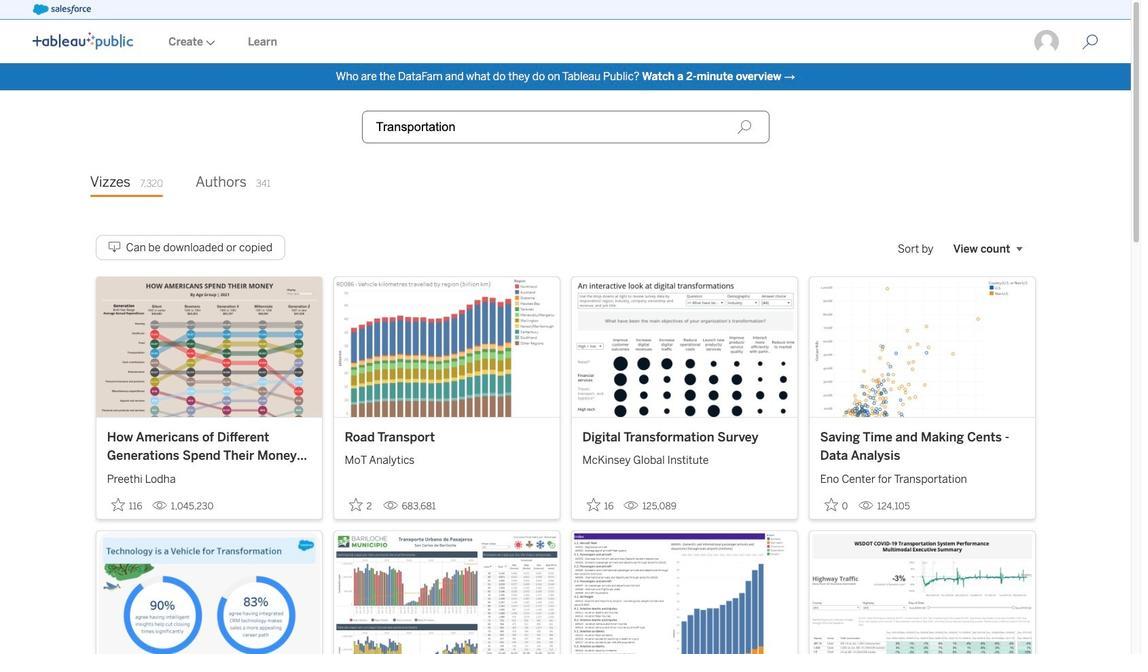 Task type: describe. For each thing, give the bounding box(es) containing it.
create image
[[203, 40, 215, 46]]

4 add favorite button from the left
[[821, 494, 853, 516]]

2 add favorite button from the left
[[345, 494, 377, 516]]

search image
[[737, 120, 752, 135]]

1 add favorite image from the left
[[349, 498, 363, 511]]

salesforce logo image
[[33, 4, 91, 15]]



Task type: locate. For each thing, give the bounding box(es) containing it.
gary.orlando image
[[1034, 29, 1061, 56]]

add favorite image
[[349, 498, 363, 511], [825, 498, 838, 511]]

1 add favorite button from the left
[[107, 494, 147, 516]]

workbook thumbnail image
[[96, 277, 322, 417], [334, 277, 560, 417], [572, 277, 797, 417], [810, 277, 1035, 417], [96, 531, 322, 654], [334, 531, 560, 654], [572, 531, 797, 654], [810, 531, 1035, 654]]

1 horizontal spatial add favorite image
[[825, 498, 838, 511]]

add favorite image for 4th add favorite button from the right
[[111, 498, 125, 511]]

1 add favorite image from the left
[[111, 498, 125, 511]]

Add Favorite button
[[107, 494, 147, 516], [345, 494, 377, 516], [583, 494, 618, 516], [821, 494, 853, 516]]

1 horizontal spatial add favorite image
[[587, 498, 600, 511]]

3 add favorite button from the left
[[583, 494, 618, 516]]

2 add favorite image from the left
[[587, 498, 600, 511]]

add favorite image
[[111, 498, 125, 511], [587, 498, 600, 511]]

0 horizontal spatial add favorite image
[[349, 498, 363, 511]]

2 add favorite image from the left
[[825, 498, 838, 511]]

add favorite image for 3rd add favorite button from left
[[587, 498, 600, 511]]

0 horizontal spatial add favorite image
[[111, 498, 125, 511]]

logo image
[[33, 32, 133, 50]]

Search input field
[[362, 111, 770, 143]]

go to search image
[[1066, 34, 1115, 50]]



Task type: vqa. For each thing, say whether or not it's contained in the screenshot.
2nd Add Favorite icon from right
yes



